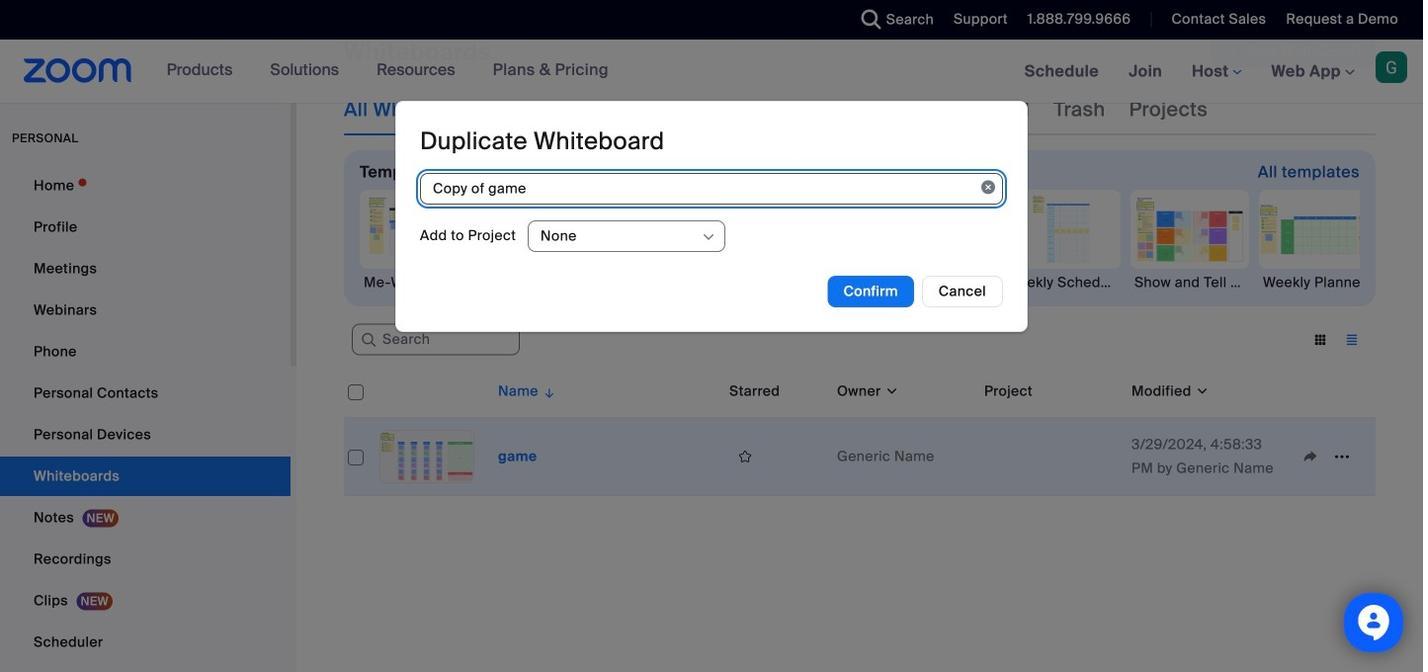 Task type: vqa. For each thing, say whether or not it's contained in the screenshot.
Profile picture
no



Task type: locate. For each thing, give the bounding box(es) containing it.
cell
[[977, 418, 1124, 496]]

weekly planner element
[[1260, 273, 1379, 293]]

personal menu menu
[[0, 166, 291, 672]]

application
[[1211, 37, 1377, 68], [344, 366, 1377, 496], [730, 442, 822, 472]]

dialog
[[396, 101, 1028, 332]]

heading
[[420, 126, 665, 157]]

uml class diagram element
[[874, 273, 993, 293]]

tabs of all whiteboard page tab list
[[344, 84, 1209, 135]]

footer
[[0, 0, 1424, 2]]

Search text field
[[352, 324, 520, 356]]

me-we-us retrospective element
[[360, 273, 479, 293]]

product information navigation
[[152, 40, 624, 103]]

game element
[[498, 447, 537, 466]]

banner
[[0, 40, 1424, 104]]

fun fact image
[[489, 191, 606, 268]]

game, modified at mar 29, 2024 by generic name, link image
[[380, 430, 475, 484]]

digital marketing canvas element
[[746, 273, 864, 293]]

Whiteboard Title text field
[[420, 173, 1004, 205]]

show options image
[[701, 229, 717, 245]]



Task type: describe. For each thing, give the bounding box(es) containing it.
thumbnail of game image
[[381, 431, 474, 483]]

weekly schedule element
[[1003, 273, 1121, 293]]

list mode, selected image
[[1337, 331, 1369, 349]]

grid mode, not selected image
[[1305, 331, 1337, 349]]

show and tell with a twist element
[[1131, 273, 1250, 293]]

meetings navigation
[[1010, 40, 1424, 104]]

arrow down image
[[539, 380, 557, 403]]

learning experience canvas image
[[618, 191, 735, 268]]



